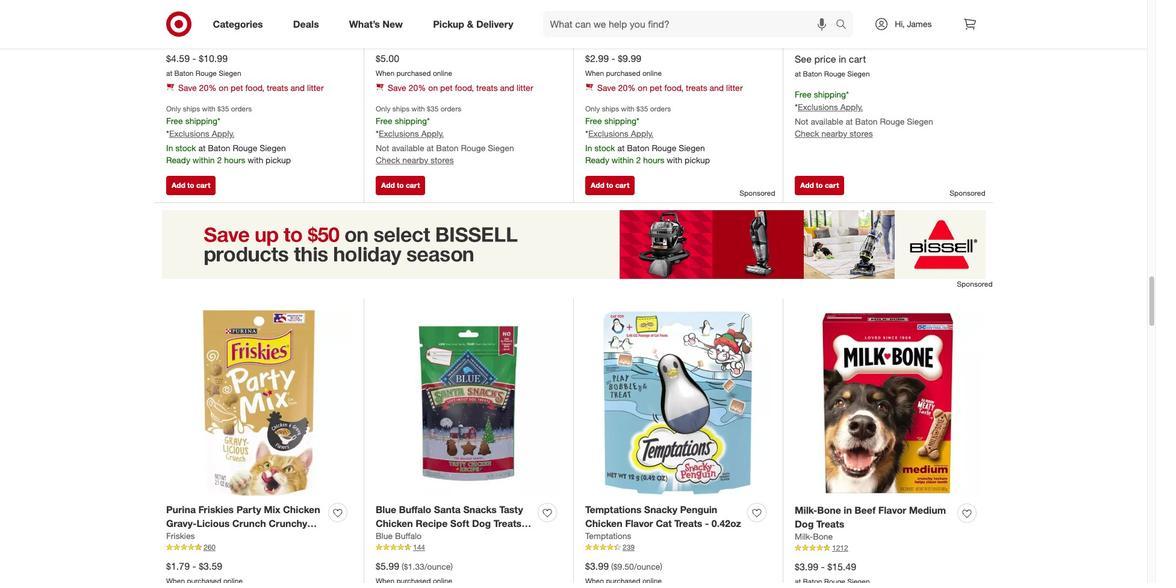 Task type: describe. For each thing, give the bounding box(es) containing it.
milk-bone
[[795, 532, 833, 542]]

cart for buddy biscuits peanut butter soft and chewy dog treats
[[196, 180, 210, 190]]

pet for $10.99
[[231, 83, 243, 93]]

buddy biscuits
[[166, 23, 223, 33]]

save 20% on pet food, treats and litter for purchased
[[388, 83, 534, 93]]

$35 for $10.99
[[218, 104, 229, 113]]

nearby inside free shipping * * exclusions apply. not available at baton rouge siegen check nearby stores
[[822, 128, 848, 139]]

apply. inside free shipping * * exclusions apply. not available at baton rouge siegen check nearby stores
[[841, 102, 864, 112]]

friskies down gravy-
[[166, 531, 195, 541]]

apply. inside only ships with $35 orders free shipping * * exclusions apply. in stock at  baton rouge siegen ready within 2 hours with pickup
[[212, 128, 235, 139]]

and for buddy biscuits peanut butter soft and chewy dog treats
[[291, 83, 305, 93]]

deals
[[293, 18, 319, 30]]

shipping inside only ships with $35 orders free shipping * * exclusions apply. not available at baton rouge siegen check nearby stores
[[395, 116, 427, 126]]

with inside free shipping * * exclusions apply. in stock at  baton rouge siegen ready within 2 hours with pickup
[[667, 155, 683, 165]]

soft inside blue buffalo santa snacks tasty chicken recipe soft dog treats - 4.5oz
[[451, 517, 470, 529]]

mighty 131
[[795, 24, 845, 45]]

cat inside purina friskies party mix beachside crunch crunchy with chicken and seafood flavor cat treats
[[717, 23, 733, 35]]

1212 link
[[795, 543, 982, 554]]

cat inside temptations snacky penguin chicken flavor cat treats - 0.42oz
[[656, 517, 672, 529]]

baton inside only ships with $35 orders free shipping * * exclusions apply. in stock at  baton rouge siegen ready within 2 hours with pickup
[[208, 143, 230, 153]]

milk-bone in beef flavor  medium dog treats
[[795, 504, 947, 530]]

$1.33
[[404, 562, 425, 572]]

20% for $10.99
[[199, 83, 217, 93]]

categories
[[213, 18, 263, 30]]

stock inside free shipping * * exclusions apply. in stock at  baton rouge siegen ready within 2 hours with pickup
[[595, 143, 616, 153]]

stores inside only ships with $35 orders free shipping * * exclusions apply. not available at baton rouge siegen check nearby stores
[[431, 155, 454, 165]]

price
[[815, 53, 837, 65]]

mix for crunch
[[264, 504, 281, 516]]

what's
[[349, 18, 380, 30]]

mighty link
[[795, 23, 821, 35]]

mighty microfiber bull dog toy - orange - m link
[[795, 0, 953, 23]]

) for recipe
[[451, 562, 453, 572]]

check nearby stores button for candy cane with apple and cinnamon flavored gingerbread men dog treats - 4.4oz - wondershop™
[[376, 154, 454, 166]]

at inside the wondershop only at ¬
[[449, 23, 456, 33]]

870
[[623, 35, 635, 44]]

stores inside free shipping * * exclusions apply. not available at baton rouge siegen check nearby stores
[[850, 128, 873, 139]]

dog inside buddy biscuits peanut butter soft and chewy dog treats
[[220, 9, 239, 21]]

beachside
[[586, 9, 634, 21]]

260
[[204, 543, 216, 552]]

2 inside free shipping * * exclusions apply. in stock at  baton rouge siegen ready within 2 hours with pickup
[[637, 155, 641, 165]]

siegen inside free shipping * * exclusions apply. not available at baton rouge siegen check nearby stores
[[908, 116, 934, 126]]

hours inside only ships with $35 orders free shipping * * exclusions apply. in stock at  baton rouge siegen ready within 2 hours with pickup
[[224, 155, 245, 165]]

friskies link for and
[[586, 22, 614, 35]]

purchased inside $2.99 - $9.99 when purchased online
[[606, 69, 641, 78]]

check nearby stores button for mighty microfiber bull dog toy - orange - m
[[795, 128, 873, 140]]

what's new
[[349, 18, 403, 30]]

exclusions apply. button for mighty microfiber bull dog toy - orange - m
[[798, 101, 864, 113]]

$2.99 - $9.99 when purchased online
[[586, 53, 662, 78]]

milk- for milk-bone
[[795, 532, 814, 542]]

$5.99 ( $1.33 /ounce )
[[376, 561, 453, 573]]

only ships with $35 orders free shipping * * exclusions apply. in stock at  baton rouge siegen ready within 2 hours with pickup
[[166, 104, 291, 165]]

treats inside blue buffalo santa snacks tasty chicken recipe soft dog treats - 4.5oz
[[494, 517, 522, 529]]

cane
[[408, 0, 432, 8]]

deals link
[[283, 11, 334, 37]]

crunchy inside purina friskies party mix beachside crunch crunchy with chicken and seafood flavor cat treats
[[673, 9, 711, 21]]

peanut
[[238, 0, 270, 8]]

only inside the wondershop only at ¬
[[429, 23, 447, 33]]

online inside $5.00 when purchased online
[[433, 69, 453, 78]]

treats inside purina friskies party mix chicken gravy-licious crunch crunchy cat treats
[[185, 531, 213, 543]]

treats inside purina friskies party mix beachside crunch crunchy with chicken and seafood flavor cat treats
[[586, 37, 614, 49]]

at inside see price in cart at baton rouge siegen
[[795, 69, 802, 78]]

131
[[833, 36, 845, 45]]

$3.99 - $15.49
[[795, 561, 857, 573]]

pickup & delivery link
[[423, 11, 529, 37]]

ships for -
[[183, 104, 200, 113]]

friskies inside purina friskies party mix chicken gravy-licious crunch crunchy cat treats
[[199, 504, 234, 516]]

on for $10.99
[[219, 83, 228, 93]]

wondershop link
[[376, 22, 427, 35]]

shipping inside free shipping * * exclusions apply. not available at baton rouge siegen check nearby stores
[[814, 89, 847, 99]]

144
[[413, 543, 425, 552]]

$3.59
[[199, 561, 222, 573]]

add to cart button for $9.99
[[586, 176, 635, 195]]

$1.79
[[166, 561, 190, 573]]

licious
[[197, 517, 230, 529]]

baton inside free shipping * * exclusions apply. not available at baton rouge siegen check nearby stores
[[856, 116, 878, 126]]

exclusions inside only ships with $35 orders free shipping * * exclusions apply. in stock at  baton rouge siegen ready within 2 hours with pickup
[[169, 128, 210, 139]]

ready inside free shipping * * exclusions apply. in stock at  baton rouge siegen ready within 2 hours with pickup
[[586, 155, 610, 165]]

free shipping * * exclusions apply. in stock at  baton rouge siegen ready within 2 hours with pickup
[[586, 116, 710, 165]]

wondershop™
[[376, 37, 439, 49]]

free inside free shipping * * exclusions apply. in stock at  baton rouge siegen ready within 2 hours with pickup
[[586, 116, 602, 126]]

dog inside blue buffalo santa snacks tasty chicken recipe soft dog treats - 4.5oz
[[472, 517, 491, 529]]

temptations snacky penguin chicken flavor cat treats - 0.42oz
[[586, 504, 742, 529]]

to for purchased
[[397, 180, 404, 190]]

with inside only ships with $35 orders free shipping * * exclusions apply. not available at baton rouge siegen check nearby stores
[[412, 104, 425, 113]]

new
[[383, 18, 403, 30]]

when inside $2.99 - $9.99 when purchased online
[[586, 69, 604, 78]]

in inside only ships with $35 orders free shipping * * exclusions apply. in stock at  baton rouge siegen ready within 2 hours with pickup
[[166, 143, 173, 153]]

men
[[376, 23, 396, 35]]

purina friskies party mix chicken gravy-licious crunch crunchy cat treats link
[[166, 503, 324, 543]]

ready inside only ships with $35 orders free shipping * * exclusions apply. in stock at  baton rouge siegen ready within 2 hours with pickup
[[166, 155, 190, 165]]

- inside temptations snacky penguin chicken flavor cat treats - 0.42oz
[[706, 517, 709, 529]]

rouge inside free shipping * * exclusions apply. in stock at  baton rouge siegen ready within 2 hours with pickup
[[652, 143, 677, 153]]

and inside purina friskies party mix beachside crunch crunchy with chicken and seafood flavor cat treats
[[626, 23, 643, 35]]

orders for purchased
[[441, 104, 462, 113]]

blue buffalo link
[[376, 530, 422, 542]]

( for $5.99
[[402, 562, 404, 572]]

exclusions inside free shipping * * exclusions apply. in stock at  baton rouge siegen ready within 2 hours with pickup
[[589, 128, 629, 139]]

temptations link
[[586, 530, 632, 542]]

shipping inside free shipping * * exclusions apply. in stock at  baton rouge siegen ready within 2 hours with pickup
[[605, 116, 637, 126]]

) for treats
[[661, 562, 663, 572]]

check inside free shipping * * exclusions apply. not available at baton rouge siegen check nearby stores
[[795, 128, 820, 139]]

add for $9.99
[[591, 180, 605, 190]]

butter
[[272, 0, 301, 8]]

144 link
[[376, 542, 562, 553]]

recipe
[[416, 517, 448, 529]]

m
[[838, 10, 847, 22]]

friskies inside purina friskies party mix beachside crunch crunchy with chicken and seafood flavor cat treats
[[618, 0, 653, 8]]

at inside free shipping * * exclusions apply. not available at baton rouge siegen check nearby stores
[[846, 116, 853, 126]]

at inside only ships with $35 orders free shipping * * exclusions apply. in stock at  baton rouge siegen ready within 2 hours with pickup
[[198, 143, 206, 153]]

$3.99 for $3.99 ( $9.50 /ounce )
[[586, 561, 609, 573]]

260 link
[[166, 542, 352, 553]]

$3.99 for $3.99 - $15.49
[[795, 561, 819, 573]]

chicken inside blue buffalo santa snacks tasty chicken recipe soft dog treats - 4.5oz
[[376, 517, 413, 529]]

blue for blue buffalo
[[376, 531, 393, 541]]

apply. inside only ships with $35 orders free shipping * * exclusions apply. not available at baton rouge siegen check nearby stores
[[422, 128, 444, 139]]

wondershop
[[376, 23, 424, 33]]

pickup
[[433, 18, 465, 30]]

$4.59
[[166, 53, 190, 65]]

buddy biscuits link
[[166, 22, 223, 35]]

wondershop only at ¬
[[376, 22, 466, 35]]

239
[[623, 543, 635, 552]]

$5.99
[[376, 561, 399, 573]]

add for purchased
[[381, 180, 395, 190]]

litter for candy cane with apple and cinnamon flavored gingerbread men dog treats - 4.4oz - wondershop™
[[517, 83, 534, 93]]

buddy for buddy biscuits
[[166, 23, 191, 33]]

baton inside "$4.59 - $10.99 at baton rouge siegen"
[[174, 69, 194, 78]]

microfiber
[[830, 0, 877, 8]]

What can we help you find? suggestions appear below search field
[[543, 11, 839, 37]]

what's new link
[[339, 11, 418, 37]]

when inside $5.00 when purchased online
[[376, 69, 395, 78]]

$9.99
[[618, 53, 642, 65]]

available inside free shipping * * exclusions apply. not available at baton rouge siegen check nearby stores
[[811, 116, 844, 126]]

candy cane with apple and cinnamon flavored gingerbread men dog treats - 4.4oz - wondershop™ link
[[376, 0, 533, 49]]

siegen inside only ships with $35 orders free shipping * * exclusions apply. not available at baton rouge siegen check nearby stores
[[488, 143, 515, 153]]

/ounce for $5.99
[[425, 562, 451, 572]]

$10.99
[[199, 53, 228, 65]]

to for $10.99
[[187, 180, 194, 190]]

cart inside see price in cart at baton rouge siegen
[[849, 53, 867, 65]]

purina friskies party mix beachside crunch crunchy with chicken and seafood flavor cat treats
[[586, 0, 734, 49]]

mix for with
[[683, 0, 700, 8]]

pickup inside free shipping * * exclusions apply. in stock at  baton rouge siegen ready within 2 hours with pickup
[[685, 155, 710, 165]]

save for $9.99
[[598, 83, 616, 93]]

and for purina friskies party mix beachside crunch crunchy with chicken and seafood flavor cat treats
[[710, 83, 724, 93]]

treats for $9.99
[[686, 83, 708, 93]]

save 20% on pet food, treats and litter for $9.99
[[598, 83, 743, 93]]

131 link
[[795, 35, 982, 45]]

santa
[[434, 504, 461, 516]]

gingerbread
[[468, 9, 525, 21]]

with inside purina friskies party mix beachside crunch crunchy with chicken and seafood flavor cat treats
[[714, 9, 734, 21]]

save for purchased
[[388, 83, 407, 93]]

free inside only ships with $35 orders free shipping * * exclusions apply. in stock at  baton rouge siegen ready within 2 hours with pickup
[[166, 116, 183, 126]]

buffalo for blue buffalo santa snacks tasty chicken recipe soft dog treats - 4.5oz
[[399, 504, 432, 516]]

milk-bone in beef flavor  medium dog treats link
[[795, 504, 953, 531]]

and for candy cane with apple and cinnamon flavored gingerbread men dog treats - 4.4oz - wondershop™
[[500, 83, 515, 93]]

siegen inside only ships with $35 orders free shipping * * exclusions apply. in stock at  baton rouge siegen ready within 2 hours with pickup
[[260, 143, 286, 153]]

crunchy inside purina friskies party mix chicken gravy-licious crunch crunchy cat treats
[[269, 517, 308, 529]]

rouge inside see price in cart at baton rouge siegen
[[825, 69, 846, 78]]

shipping inside only ships with $35 orders free shipping * * exclusions apply. in stock at  baton rouge siegen ready within 2 hours with pickup
[[185, 116, 218, 126]]

1212
[[833, 544, 849, 553]]

at inside free shipping * * exclusions apply. in stock at  baton rouge siegen ready within 2 hours with pickup
[[618, 143, 625, 153]]

20% for purchased
[[409, 83, 426, 93]]

0.42oz
[[712, 517, 742, 529]]

add to cart for purchased
[[381, 180, 420, 190]]

biscuits for buddy biscuits peanut butter soft and chewy dog treats
[[198, 0, 235, 8]]

239 link
[[586, 542, 771, 553]]

with
[[434, 0, 455, 8]]

blue buffalo santa snacks tasty chicken recipe soft dog treats - 4.5oz link
[[376, 503, 533, 543]]

pet for purchased
[[440, 83, 453, 93]]

within inside only ships with $35 orders free shipping * * exclusions apply. in stock at  baton rouge siegen ready within 2 hours with pickup
[[193, 155, 215, 165]]

siegen inside "$4.59 - $10.99 at baton rouge siegen"
[[219, 69, 241, 78]]

exclusions inside free shipping * * exclusions apply. not available at baton rouge siegen check nearby stores
[[798, 102, 839, 112]]

¬
[[459, 22, 466, 35]]

$35 for purchased
[[427, 104, 439, 113]]

cart for mighty microfiber bull dog toy - orange - m
[[825, 180, 840, 190]]

blue buffalo
[[376, 531, 422, 541]]

free inside free shipping * * exclusions apply. not available at baton rouge siegen check nearby stores
[[795, 89, 812, 99]]

blue buffalo santa snacks tasty chicken recipe soft dog treats - 4.5oz
[[376, 504, 528, 543]]

purina friskies party mix beachside crunch crunchy with chicken and seafood flavor cat treats link
[[586, 0, 743, 49]]

purina for purina friskies party mix chicken gravy-licious crunch crunchy cat treats
[[166, 504, 196, 516]]

20% for $9.99
[[619, 83, 636, 93]]

4 to from the left
[[816, 180, 823, 190]]

dog inside milk-bone in beef flavor  medium dog treats
[[795, 518, 814, 530]]

medium
[[910, 504, 947, 516]]

$15.49
[[828, 561, 857, 573]]

james
[[908, 19, 932, 29]]

purina friskies party mix chicken gravy-licious crunch crunchy cat treats
[[166, 504, 320, 543]]

treats for $10.99
[[267, 83, 288, 93]]

870 link
[[586, 35, 771, 45]]



Task type: vqa. For each thing, say whether or not it's contained in the screenshot.
STREET)
no



Task type: locate. For each thing, give the bounding box(es) containing it.
save 20% on pet food, treats and litter up only ships with $35 orders free shipping * * exclusions apply. not available at baton rouge siegen check nearby stores
[[388, 83, 534, 93]]

crunch inside purina friskies party mix chicken gravy-licious crunch crunchy cat treats
[[232, 517, 266, 529]]

treats for purchased
[[477, 83, 498, 93]]

1 vertical spatial available
[[392, 143, 425, 153]]

dog
[[900, 0, 919, 8], [220, 9, 239, 21], [399, 23, 417, 35], [472, 517, 491, 529], [795, 518, 814, 530]]

$5.00
[[376, 53, 399, 65]]

only for only ships with $35 orders free shipping * * exclusions apply. in stock at  baton rouge siegen ready within 2 hours with pickup
[[166, 104, 181, 113]]

when down $5.00
[[376, 69, 395, 78]]

purina for purina friskies party mix beachside crunch crunchy with chicken and seafood flavor cat treats
[[586, 0, 615, 8]]

3 on from the left
[[638, 83, 648, 93]]

in for bone
[[844, 504, 853, 516]]

temptations snacky penguin chicken flavor cat treats - 0.42oz link
[[586, 503, 743, 530]]

0 horizontal spatial within
[[193, 155, 215, 165]]

2 vertical spatial flavor
[[626, 517, 654, 529]]

milk-bone in beef flavor  medium dog treats image
[[795, 310, 982, 497], [795, 310, 982, 497]]

see price in cart at baton rouge siegen
[[795, 53, 870, 78]]

party up seafood
[[656, 0, 681, 8]]

20% down $5.00 when purchased online
[[409, 83, 426, 93]]

- inside $2.99 - $9.99 when purchased online
[[612, 53, 616, 65]]

soft up "deals" link
[[304, 0, 323, 8]]

$35 inside only ships with $35 orders free shipping * * exclusions apply. not available at baton rouge siegen check nearby stores
[[427, 104, 439, 113]]

0 vertical spatial cat
[[717, 23, 733, 35]]

2 $35 from the left
[[427, 104, 439, 113]]

2 in from the left
[[586, 143, 593, 153]]

3 add from the left
[[591, 180, 605, 190]]

3 save from the left
[[598, 83, 616, 93]]

mighty for mighty microfiber bull dog toy - orange - m
[[795, 0, 827, 8]]

2 buddy from the top
[[166, 23, 191, 33]]

1 ( from the left
[[402, 562, 404, 572]]

and inside buddy biscuits peanut butter soft and chewy dog treats
[[166, 9, 184, 21]]

0 horizontal spatial check
[[376, 155, 400, 165]]

1 horizontal spatial pet
[[440, 83, 453, 93]]

within inside free shipping * * exclusions apply. in stock at  baton rouge siegen ready within 2 hours with pickup
[[612, 155, 634, 165]]

2 /ounce from the left
[[634, 562, 661, 572]]

flavor inside purina friskies party mix beachside crunch crunchy with chicken and seafood flavor cat treats
[[686, 23, 714, 35]]

0 horizontal spatial nearby
[[403, 155, 428, 165]]

seafood
[[645, 23, 684, 35]]

buddy biscuits peanut butter soft and chewy dog treats link
[[166, 0, 324, 22]]

exclusions apply. button
[[798, 101, 864, 113], [169, 128, 235, 140], [379, 128, 444, 140], [589, 128, 654, 140]]

orders inside only ships with $35 orders free shipping * * exclusions apply. not available at baton rouge siegen check nearby stores
[[441, 104, 462, 113]]

( down temptations 'link'
[[612, 562, 614, 572]]

not inside free shipping * * exclusions apply. not available at baton rouge siegen check nearby stores
[[795, 116, 809, 126]]

1 vertical spatial nearby
[[403, 155, 428, 165]]

2 mighty from the top
[[795, 24, 821, 34]]

add for $10.99
[[172, 180, 185, 190]]

check nearby stores button
[[795, 128, 873, 140], [376, 154, 454, 166]]

flavor inside milk-bone in beef flavor  medium dog treats
[[879, 504, 907, 516]]

buffalo up 144
[[395, 531, 422, 541]]

hi,
[[896, 19, 905, 29]]

$9.50
[[614, 562, 634, 572]]

orders inside only ships with $35 orders free shipping * * exclusions apply. in stock at  baton rouge siegen ready within 2 hours with pickup
[[231, 104, 252, 113]]

0 horizontal spatial /ounce
[[425, 562, 451, 572]]

milk-
[[795, 504, 818, 516], [795, 532, 814, 542]]

1 save 20% on pet food, treats and litter from the left
[[178, 83, 324, 93]]

2 to from the left
[[397, 180, 404, 190]]

treats up $2.99
[[586, 37, 614, 49]]

1 horizontal spatial cat
[[656, 517, 672, 529]]

flavor inside temptations snacky penguin chicken flavor cat treats - 0.42oz
[[626, 517, 654, 529]]

hours inside free shipping * * exclusions apply. in stock at  baton rouge siegen ready within 2 hours with pickup
[[644, 155, 665, 165]]

toy
[[921, 0, 937, 8]]

treats up milk-bone
[[817, 518, 845, 530]]

1 20% from the left
[[199, 83, 217, 93]]

save 20% on pet food, treats and litter down the $10.99
[[178, 83, 324, 93]]

blue buffalo santa snacks tasty chicken recipe soft dog treats - 4.5oz image
[[376, 310, 562, 496], [376, 310, 562, 496]]

1 vertical spatial blue
[[376, 531, 393, 541]]

orders down $5.00 when purchased online
[[441, 104, 462, 113]]

2 ships from the left
[[393, 104, 410, 113]]

crunchy
[[673, 9, 711, 21], [269, 517, 308, 529]]

1 horizontal spatial mix
[[683, 0, 700, 8]]

1 vertical spatial check
[[376, 155, 400, 165]]

on down "$4.59 - $10.99 at baton rouge siegen"
[[219, 83, 228, 93]]

treats inside candy cane with apple and cinnamon flavored gingerbread men dog treats - 4.4oz - wondershop™
[[420, 23, 448, 35]]

2 add to cart button from the left
[[376, 176, 426, 195]]

party for licious
[[237, 504, 261, 516]]

&
[[467, 18, 474, 30]]

treats inside milk-bone in beef flavor  medium dog treats
[[817, 518, 845, 530]]

ships
[[183, 104, 200, 113], [393, 104, 410, 113], [602, 104, 620, 113]]

1 vertical spatial purina
[[166, 504, 196, 516]]

chicken inside purina friskies party mix chicken gravy-licious crunch crunchy cat treats
[[283, 504, 320, 516]]

add to cart button for $10.99
[[166, 176, 216, 195]]

0 horizontal spatial pickup
[[266, 155, 291, 165]]

1 horizontal spatial 2
[[637, 155, 641, 165]]

4.4oz
[[457, 23, 482, 35]]

buddy up chewy
[[166, 0, 195, 8]]

treats down peanut
[[242, 9, 270, 21]]

purchased
[[397, 69, 431, 78], [606, 69, 641, 78]]

shipping down $5.00 when purchased online
[[395, 116, 427, 126]]

1 vertical spatial crunch
[[232, 517, 266, 529]]

4.5oz
[[376, 531, 400, 543]]

nearby
[[822, 128, 848, 139], [403, 155, 428, 165]]

litter for buddy biscuits peanut butter soft and chewy dog treats
[[307, 83, 324, 93]]

( right $5.99
[[402, 562, 404, 572]]

0 horizontal spatial $3.99
[[586, 561, 609, 573]]

biscuits inside buddy biscuits peanut butter soft and chewy dog treats
[[198, 0, 235, 8]]

0 vertical spatial check
[[795, 128, 820, 139]]

1 online from the left
[[433, 69, 453, 78]]

purina inside purina friskies party mix chicken gravy-licious crunch crunchy cat treats
[[166, 504, 196, 516]]

0 horizontal spatial 2
[[217, 155, 222, 165]]

to
[[187, 180, 194, 190], [397, 180, 404, 190], [607, 180, 614, 190], [816, 180, 823, 190]]

add to cart for $9.99
[[591, 180, 630, 190]]

friskies up beachside at the top right
[[618, 0, 653, 8]]

$4.59 - $10.99 at baton rouge siegen
[[166, 53, 241, 78]]

buffalo inside "link"
[[395, 531, 422, 541]]

baton inside free shipping * * exclusions apply. in stock at  baton rouge siegen ready within 2 hours with pickup
[[627, 143, 650, 153]]

1 $35 from the left
[[218, 104, 229, 113]]

mighty up orange
[[795, 0, 827, 8]]

mix inside purina friskies party mix beachside crunch crunchy with chicken and seafood flavor cat treats
[[683, 0, 700, 8]]

1 horizontal spatial when
[[586, 69, 604, 78]]

only for only ships with $35 orders free shipping * * exclusions apply. not available at baton rouge siegen check nearby stores
[[376, 104, 391, 113]]

purina friskies party mix chicken gravy-licious crunch crunchy  cat treats image
[[166, 310, 352, 496], [166, 310, 352, 496]]

1 pet from the left
[[231, 83, 243, 93]]

apply.
[[841, 102, 864, 112], [212, 128, 235, 139], [422, 128, 444, 139], [631, 128, 654, 139]]

pet down "$4.59 - $10.99 at baton rouge siegen"
[[231, 83, 243, 93]]

3 food, from the left
[[665, 83, 684, 93]]

not
[[795, 116, 809, 126], [376, 143, 390, 153]]

in for price
[[839, 53, 847, 65]]

3 $35 from the left
[[637, 104, 649, 113]]

0 horizontal spatial litter
[[307, 83, 324, 93]]

flavor
[[686, 23, 714, 35], [879, 504, 907, 516], [626, 517, 654, 529]]

purchased down $5.00
[[397, 69, 431, 78]]

on for purchased
[[429, 83, 438, 93]]

1 vertical spatial mighty
[[795, 24, 821, 34]]

treats inside buddy biscuits peanut butter soft and chewy dog treats
[[242, 9, 270, 21]]

$5.00 when purchased online
[[376, 53, 453, 78]]

0 vertical spatial buffalo
[[399, 504, 432, 516]]

exclusions apply. button for candy cane with apple and cinnamon flavored gingerbread men dog treats - 4.4oz - wondershop™
[[379, 128, 444, 140]]

0 vertical spatial crunch
[[636, 9, 670, 21]]

food, up only ships with $35 orders free shipping * * exclusions apply. not available at baton rouge siegen check nearby stores
[[455, 83, 474, 93]]

1 horizontal spatial treats
[[477, 83, 498, 93]]

1 hours from the left
[[224, 155, 245, 165]]

1 /ounce from the left
[[425, 562, 451, 572]]

online inside $2.99 - $9.99 when purchased online
[[643, 69, 662, 78]]

mighty microfiber bull dog toy - orange - m
[[795, 0, 943, 22]]

1 when from the left
[[376, 69, 395, 78]]

only inside only ships with $35 orders free shipping * * exclusions apply. not available at baton rouge siegen check nearby stores
[[376, 104, 391, 113]]

2 online from the left
[[643, 69, 662, 78]]

2 litter from the left
[[517, 83, 534, 93]]

(
[[402, 562, 404, 572], [612, 562, 614, 572]]

crunch inside purina friskies party mix beachside crunch crunchy with chicken and seafood flavor cat treats
[[636, 9, 670, 21]]

rouge inside "$4.59 - $10.99 at baton rouge siegen"
[[196, 69, 217, 78]]

flavored
[[425, 9, 465, 21]]

0 horizontal spatial stock
[[176, 143, 196, 153]]

bone up milk-bone
[[818, 504, 842, 516]]

purina up gravy-
[[166, 504, 196, 516]]

2 purchased from the left
[[606, 69, 641, 78]]

2 treats from the left
[[477, 83, 498, 93]]

( inside $5.99 ( $1.33 /ounce )
[[402, 562, 404, 572]]

ships for when
[[393, 104, 410, 113]]

check
[[795, 128, 820, 139], [376, 155, 400, 165]]

temptations inside temptations snacky penguin chicken flavor cat treats - 0.42oz
[[586, 504, 642, 516]]

temptations up temptations 'link'
[[586, 504, 642, 516]]

snacky
[[645, 504, 678, 516]]

1 pickup from the left
[[266, 155, 291, 165]]

1 horizontal spatial save 20% on pet food, treats and litter
[[388, 83, 534, 93]]

hi, james
[[896, 19, 932, 29]]

1 horizontal spatial save
[[388, 83, 407, 93]]

1 on from the left
[[219, 83, 228, 93]]

chicken up temptations 'link'
[[586, 517, 623, 529]]

save 20% on pet food, treats and litter for $10.99
[[178, 83, 324, 93]]

20%
[[199, 83, 217, 93], [409, 83, 426, 93], [619, 83, 636, 93]]

shipping down only ships with $35 orders
[[605, 116, 637, 126]]

milk- inside milk-bone in beef flavor  medium dog treats
[[795, 504, 818, 516]]

blue up '4.5oz'
[[376, 504, 397, 516]]

crunchy up 870 link
[[673, 9, 711, 21]]

1 litter from the left
[[307, 83, 324, 93]]

cinnamon
[[376, 9, 423, 21]]

treats inside temptations snacky penguin chicken flavor cat treats - 0.42oz
[[675, 517, 703, 529]]

shipping down see price in cart at baton rouge siegen
[[814, 89, 847, 99]]

free inside only ships with $35 orders free shipping * * exclusions apply. not available at baton rouge siegen check nearby stores
[[376, 116, 393, 126]]

friskies link down beachside at the top right
[[586, 22, 614, 35]]

0 horizontal spatial orders
[[231, 104, 252, 113]]

orders for $10.99
[[231, 104, 252, 113]]

search button
[[831, 11, 860, 40]]

1 in from the left
[[166, 143, 173, 153]]

at
[[449, 23, 456, 33], [166, 69, 172, 78], [795, 69, 802, 78], [846, 116, 853, 126], [198, 143, 206, 153], [427, 143, 434, 153], [618, 143, 625, 153]]

treats down penguin in the right of the page
[[675, 517, 703, 529]]

when down $2.99
[[586, 69, 604, 78]]

$35 up free shipping * * exclusions apply. in stock at  baton rouge siegen ready within 2 hours with pickup
[[637, 104, 649, 113]]

) down 239 link
[[661, 562, 663, 572]]

) down 144 link
[[451, 562, 453, 572]]

treats down licious
[[185, 531, 213, 543]]

1 vertical spatial stores
[[431, 155, 454, 165]]

save for $10.99
[[178, 83, 197, 93]]

ships down $2.99 - $9.99 when purchased online
[[602, 104, 620, 113]]

flavor right beef
[[879, 504, 907, 516]]

2 within from the left
[[612, 155, 634, 165]]

baton inside see price in cart at baton rouge siegen
[[804, 69, 823, 78]]

2 hours from the left
[[644, 155, 665, 165]]

add to cart button for purchased
[[376, 176, 426, 195]]

dog inside candy cane with apple and cinnamon flavored gingerbread men dog treats - 4.4oz - wondershop™
[[399, 23, 417, 35]]

dog down snacks
[[472, 517, 491, 529]]

1 vertical spatial biscuits
[[193, 23, 223, 33]]

1 horizontal spatial litter
[[517, 83, 534, 93]]

mighty inside "mighty 131"
[[795, 24, 821, 34]]

pet down $5.00 when purchased online
[[440, 83, 453, 93]]

cat
[[717, 23, 733, 35], [656, 517, 672, 529], [166, 531, 182, 543]]

save down "$4.59 - $10.99 at baton rouge siegen"
[[178, 83, 197, 93]]

0 vertical spatial crunchy
[[673, 9, 711, 21]]

in
[[839, 53, 847, 65], [844, 504, 853, 516]]

3 litter from the left
[[727, 83, 743, 93]]

0 vertical spatial stores
[[850, 128, 873, 139]]

1 horizontal spatial on
[[429, 83, 438, 93]]

food, for $9.99
[[665, 83, 684, 93]]

pickup & delivery
[[433, 18, 514, 30]]

orders
[[231, 104, 252, 113], [441, 104, 462, 113], [651, 104, 671, 113]]

free shipping * * exclusions apply. not available at baton rouge siegen check nearby stores
[[795, 89, 934, 139]]

crunchy up 260 link
[[269, 517, 308, 529]]

0 vertical spatial buddy
[[166, 0, 195, 8]]

0 vertical spatial bone
[[818, 504, 842, 516]]

3 pet from the left
[[650, 83, 663, 93]]

orders down "$4.59 - $10.99 at baton rouge siegen"
[[231, 104, 252, 113]]

0 horizontal spatial pet
[[231, 83, 243, 93]]

1 vertical spatial party
[[237, 504, 261, 516]]

1 add from the left
[[172, 180, 185, 190]]

exclusions apply. button for buddy biscuits peanut butter soft and chewy dog treats
[[169, 128, 235, 140]]

1 horizontal spatial $35
[[427, 104, 439, 113]]

mix inside purina friskies party mix chicken gravy-licious crunch crunchy cat treats
[[264, 504, 281, 516]]

exclusions apply. button for purina friskies party mix beachside crunch crunchy with chicken and seafood flavor cat treats
[[589, 128, 654, 140]]

apply. inside free shipping * * exclusions apply. in stock at  baton rouge siegen ready within 2 hours with pickup
[[631, 128, 654, 139]]

0 vertical spatial mighty
[[795, 0, 827, 8]]

1 purchased from the left
[[397, 69, 431, 78]]

0 horizontal spatial cat
[[166, 531, 182, 543]]

to for $9.99
[[607, 180, 614, 190]]

only for only ships with $35 orders
[[586, 104, 600, 113]]

1 horizontal spatial ready
[[586, 155, 610, 165]]

mighty for mighty 131
[[795, 24, 821, 34]]

1 horizontal spatial available
[[811, 116, 844, 126]]

1 vertical spatial check nearby stores button
[[376, 154, 454, 166]]

treats down tasty
[[494, 517, 522, 529]]

2 horizontal spatial litter
[[727, 83, 743, 93]]

2 2 from the left
[[637, 155, 641, 165]]

rouge inside only ships with $35 orders free shipping * * exclusions apply. not available at baton rouge siegen check nearby stores
[[461, 143, 486, 153]]

0 horizontal spatial save
[[178, 83, 197, 93]]

4 add to cart from the left
[[801, 180, 840, 190]]

/ounce for $3.99
[[634, 562, 661, 572]]

temptations
[[586, 504, 642, 516], [586, 531, 632, 541]]

3 add to cart from the left
[[591, 180, 630, 190]]

flavor right seafood
[[686, 23, 714, 35]]

1 horizontal spatial party
[[656, 0, 681, 8]]

not inside only ships with $35 orders free shipping * * exclusions apply. not available at baton rouge siegen check nearby stores
[[376, 143, 390, 153]]

1 horizontal spatial in
[[586, 143, 593, 153]]

in right price
[[839, 53, 847, 65]]

$3.99 left the $9.50
[[586, 561, 609, 573]]

ships inside only ships with $35 orders free shipping * * exclusions apply. not available at baton rouge siegen check nearby stores
[[393, 104, 410, 113]]

buddy down chewy
[[166, 23, 191, 33]]

3 20% from the left
[[619, 83, 636, 93]]

1 horizontal spatial )
[[661, 562, 663, 572]]

$35 inside only ships with $35 orders free shipping * * exclusions apply. in stock at  baton rouge siegen ready within 2 hours with pickup
[[218, 104, 229, 113]]

2 ) from the left
[[661, 562, 663, 572]]

friskies down beachside at the top right
[[586, 23, 614, 33]]

$35 down $5.00 when purchased online
[[427, 104, 439, 113]]

mighty
[[795, 0, 827, 8], [795, 24, 821, 34]]

1 add to cart from the left
[[172, 180, 210, 190]]

2 ( from the left
[[612, 562, 614, 572]]

litter for purina friskies party mix beachside crunch crunchy with chicken and seafood flavor cat treats
[[727, 83, 743, 93]]

food, down 870 link
[[665, 83, 684, 93]]

1 horizontal spatial stores
[[850, 128, 873, 139]]

/ounce down 144
[[425, 562, 451, 572]]

1 stock from the left
[[176, 143, 196, 153]]

1 horizontal spatial /ounce
[[634, 562, 661, 572]]

crunch up 260 link
[[232, 517, 266, 529]]

0 horizontal spatial 20%
[[199, 83, 217, 93]]

in inside milk-bone in beef flavor  medium dog treats
[[844, 504, 853, 516]]

temptations snacky penguin chicken flavor cat treats - 0.42oz image
[[586, 310, 771, 496], [586, 310, 771, 496]]

2 temptations from the top
[[586, 531, 632, 541]]

2 save from the left
[[388, 83, 407, 93]]

chicken down beachside at the top right
[[586, 23, 623, 35]]

bone
[[818, 504, 842, 516], [814, 532, 833, 542]]

1 vertical spatial in
[[844, 504, 853, 516]]

stores
[[850, 128, 873, 139], [431, 155, 454, 165]]

on up only ships with $35 orders
[[638, 83, 648, 93]]

2 horizontal spatial save
[[598, 83, 616, 93]]

1 milk- from the top
[[795, 504, 818, 516]]

on for $9.99
[[638, 83, 648, 93]]

buffalo for blue buffalo
[[395, 531, 422, 541]]

temptations up the 239
[[586, 531, 632, 541]]

bull
[[880, 0, 897, 8]]

milk-bone link
[[795, 531, 833, 543]]

exclusions inside only ships with $35 orders free shipping * * exclusions apply. not available at baton rouge siegen check nearby stores
[[379, 128, 419, 139]]

2 horizontal spatial 20%
[[619, 83, 636, 93]]

temptations for temptations snacky penguin chicken flavor cat treats - 0.42oz
[[586, 504, 642, 516]]

1 horizontal spatial purina
[[586, 0, 615, 8]]

0 vertical spatial check nearby stores button
[[795, 128, 873, 140]]

chicken inside temptations snacky penguin chicken flavor cat treats - 0.42oz
[[586, 517, 623, 529]]

2 horizontal spatial on
[[638, 83, 648, 93]]

*
[[847, 89, 850, 99], [795, 102, 798, 112], [218, 116, 221, 126], [427, 116, 430, 126], [637, 116, 640, 126], [166, 128, 169, 139], [376, 128, 379, 139], [586, 128, 589, 139]]

blue up $5.99
[[376, 531, 393, 541]]

mix
[[683, 0, 700, 8], [264, 504, 281, 516]]

20% up only ships with $35 orders
[[619, 83, 636, 93]]

blue inside "link"
[[376, 531, 393, 541]]

dog left toy
[[900, 0, 919, 8]]

flavor for milk-bone in beef flavor  medium dog treats
[[879, 504, 907, 516]]

flavor down snacky
[[626, 517, 654, 529]]

3 treats from the left
[[686, 83, 708, 93]]

baton
[[174, 69, 194, 78], [804, 69, 823, 78], [856, 116, 878, 126], [208, 143, 230, 153], [436, 143, 459, 153], [627, 143, 650, 153]]

milk- up $3.99 - $15.49
[[795, 532, 814, 542]]

at inside only ships with $35 orders free shipping * * exclusions apply. not available at baton rouge siegen check nearby stores
[[427, 143, 434, 153]]

only down $2.99
[[586, 104, 600, 113]]

add to cart for $10.99
[[172, 180, 210, 190]]

0 horizontal spatial hours
[[224, 155, 245, 165]]

2 on from the left
[[429, 83, 438, 93]]

in inside free shipping * * exclusions apply. in stock at  baton rouge siegen ready within 2 hours with pickup
[[586, 143, 593, 153]]

2 orders from the left
[[441, 104, 462, 113]]

2 horizontal spatial flavor
[[879, 504, 907, 516]]

1 ready from the left
[[166, 155, 190, 165]]

/ounce inside $5.99 ( $1.33 /ounce )
[[425, 562, 451, 572]]

( inside $3.99 ( $9.50 /ounce )
[[612, 562, 614, 572]]

1 vertical spatial not
[[376, 143, 390, 153]]

buddy biscuits peanut butter soft and chewy dog treats
[[166, 0, 323, 21]]

4 add from the left
[[801, 180, 814, 190]]

3 add to cart button from the left
[[586, 176, 635, 195]]

advertisement region
[[155, 210, 993, 279]]

food, up only ships with $35 orders free shipping * * exclusions apply. in stock at  baton rouge siegen ready within 2 hours with pickup
[[246, 83, 265, 93]]

$35
[[218, 104, 229, 113], [427, 104, 439, 113], [637, 104, 649, 113]]

buffalo up recipe
[[399, 504, 432, 516]]

buddy for buddy biscuits peanut butter soft and chewy dog treats
[[166, 0, 195, 8]]

$35 down "$4.59 - $10.99 at baton rouge siegen"
[[218, 104, 229, 113]]

mix up what can we help you find? suggestions appear below search box
[[683, 0, 700, 8]]

1 buddy from the top
[[166, 0, 195, 8]]

biscuits for buddy biscuits
[[193, 23, 223, 33]]

2 horizontal spatial pet
[[650, 83, 663, 93]]

bone inside milk-bone in beef flavor  medium dog treats
[[818, 504, 842, 516]]

1 vertical spatial buddy
[[166, 23, 191, 33]]

friskies link for cat
[[166, 530, 195, 542]]

/ounce down the 239
[[634, 562, 661, 572]]

dog inside 'mighty microfiber bull dog toy - orange - m'
[[900, 0, 919, 8]]

soft down santa
[[451, 517, 470, 529]]

1 vertical spatial bone
[[814, 532, 833, 542]]

$2.99
[[586, 53, 609, 65]]

0 horizontal spatial treats
[[267, 83, 288, 93]]

orders up free shipping * * exclusions apply. in stock at  baton rouge siegen ready within 2 hours with pickup
[[651, 104, 671, 113]]

flavor for temptations snacky penguin chicken flavor cat treats - 0.42oz
[[626, 517, 654, 529]]

1 horizontal spatial food,
[[455, 83, 474, 93]]

cart for candy cane with apple and cinnamon flavored gingerbread men dog treats - 4.4oz - wondershop™
[[406, 180, 420, 190]]

1 within from the left
[[193, 155, 215, 165]]

save down $2.99 - $9.99 when purchased online
[[598, 83, 616, 93]]

soft inside buddy biscuits peanut butter soft and chewy dog treats
[[304, 0, 323, 8]]

candy cane with apple and cinnamon flavored gingerbread men dog treats - 4.4oz - wondershop™
[[376, 0, 525, 49]]

save 20% on pet food, treats and litter up only ships with $35 orders
[[598, 83, 743, 93]]

nearby inside only ships with $35 orders free shipping * * exclusions apply. not available at baton rouge siegen check nearby stores
[[403, 155, 428, 165]]

save
[[178, 83, 197, 93], [388, 83, 407, 93], [598, 83, 616, 93]]

3 orders from the left
[[651, 104, 671, 113]]

pickup inside only ships with $35 orders free shipping * * exclusions apply. in stock at  baton rouge siegen ready within 2 hours with pickup
[[266, 155, 291, 165]]

1 vertical spatial mix
[[264, 504, 281, 516]]

treats down flavored
[[420, 23, 448, 35]]

2 when from the left
[[586, 69, 604, 78]]

add to cart button
[[166, 176, 216, 195], [376, 176, 426, 195], [586, 176, 635, 195], [795, 176, 845, 195]]

only down flavored
[[429, 23, 447, 33]]

2 add from the left
[[381, 180, 395, 190]]

ships down $5.00 when purchased online
[[393, 104, 410, 113]]

within
[[193, 155, 215, 165], [612, 155, 634, 165]]

1 save from the left
[[178, 83, 197, 93]]

rouge inside free shipping * * exclusions apply. not available at baton rouge siegen check nearby stores
[[881, 116, 905, 126]]

1 horizontal spatial online
[[643, 69, 662, 78]]

1 add to cart button from the left
[[166, 176, 216, 195]]

and
[[166, 9, 184, 21], [626, 23, 643, 35], [291, 83, 305, 93], [500, 83, 515, 93], [710, 83, 724, 93]]

1 ) from the left
[[451, 562, 453, 572]]

pet up only ships with $35 orders
[[650, 83, 663, 93]]

0 vertical spatial friskies link
[[586, 22, 614, 35]]

4 add to cart button from the left
[[795, 176, 845, 195]]

milk- for milk-bone in beef flavor  medium dog treats
[[795, 504, 818, 516]]

milk- up milk-bone
[[795, 504, 818, 516]]

blue
[[376, 504, 397, 516], [376, 531, 393, 541]]

2 20% from the left
[[409, 83, 426, 93]]

dog up wondershop™
[[399, 23, 417, 35]]

mix up 260 link
[[264, 504, 281, 516]]

20% down "$4.59 - $10.99 at baton rouge siegen"
[[199, 83, 217, 93]]

only down $4.59
[[166, 104, 181, 113]]

biscuits up chewy
[[198, 0, 235, 8]]

1 vertical spatial cat
[[656, 517, 672, 529]]

food, for purchased
[[455, 83, 474, 93]]

categories link
[[203, 11, 278, 37]]

friskies link down gravy-
[[166, 530, 195, 542]]

shipping
[[814, 89, 847, 99], [185, 116, 218, 126], [395, 116, 427, 126], [605, 116, 637, 126]]

ships inside only ships with $35 orders free shipping * * exclusions apply. in stock at  baton rouge siegen ready within 2 hours with pickup
[[183, 104, 200, 113]]

on down $5.00 when purchased online
[[429, 83, 438, 93]]

2 horizontal spatial orders
[[651, 104, 671, 113]]

search
[[831, 19, 860, 31]]

- inside "$4.59 - $10.99 at baton rouge siegen"
[[192, 53, 196, 65]]

bone for milk-bone in beef flavor  medium dog treats
[[818, 504, 842, 516]]

save down $5.00 when purchased online
[[388, 83, 407, 93]]

blue for blue buffalo santa snacks tasty chicken recipe soft dog treats - 4.5oz
[[376, 504, 397, 516]]

0 horizontal spatial save 20% on pet food, treats and litter
[[178, 83, 324, 93]]

1 temptations from the top
[[586, 504, 642, 516]]

buffalo inside blue buffalo santa snacks tasty chicken recipe soft dog treats - 4.5oz
[[399, 504, 432, 516]]

stock inside only ships with $35 orders free shipping * * exclusions apply. in stock at  baton rouge siegen ready within 2 hours with pickup
[[176, 143, 196, 153]]

1 to from the left
[[187, 180, 194, 190]]

1 orders from the left
[[231, 104, 252, 113]]

1 horizontal spatial $3.99
[[795, 561, 819, 573]]

1 ships from the left
[[183, 104, 200, 113]]

chicken up blue buffalo
[[376, 517, 413, 529]]

0 horizontal spatial available
[[392, 143, 425, 153]]

0 vertical spatial purina
[[586, 0, 615, 8]]

$1.79 - $3.59
[[166, 561, 222, 573]]

0 vertical spatial available
[[811, 116, 844, 126]]

0 horizontal spatial friskies link
[[166, 530, 195, 542]]

rouge inside only ships with $35 orders free shipping * * exclusions apply. in stock at  baton rouge siegen ready within 2 hours with pickup
[[233, 143, 257, 153]]

chicken inside purina friskies party mix beachside crunch crunchy with chicken and seafood flavor cat treats
[[586, 23, 623, 35]]

purchased down $9.99
[[606, 69, 641, 78]]

1 blue from the top
[[376, 504, 397, 516]]

available inside only ships with $35 orders free shipping * * exclusions apply. not available at baton rouge siegen check nearby stores
[[392, 143, 425, 153]]

1 horizontal spatial purchased
[[606, 69, 641, 78]]

1 horizontal spatial ships
[[393, 104, 410, 113]]

in left beef
[[844, 504, 853, 516]]

0 horizontal spatial food,
[[246, 83, 265, 93]]

cart for purina friskies party mix beachside crunch crunchy with chicken and seafood flavor cat treats
[[616, 180, 630, 190]]

cat inside purina friskies party mix chicken gravy-licious crunch crunchy cat treats
[[166, 531, 182, 543]]

2 save 20% on pet food, treats and litter from the left
[[388, 83, 534, 93]]

chewy
[[186, 9, 217, 21]]

0 vertical spatial mix
[[683, 0, 700, 8]]

0 horizontal spatial soft
[[304, 0, 323, 8]]

food, for $10.99
[[246, 83, 265, 93]]

baton inside only ships with $35 orders free shipping * * exclusions apply. not available at baton rouge siegen check nearby stores
[[436, 143, 459, 153]]

2 stock from the left
[[595, 143, 616, 153]]

2
[[217, 155, 222, 165], [637, 155, 641, 165]]

available
[[811, 116, 844, 126], [392, 143, 425, 153]]

bone for milk-bone
[[814, 532, 833, 542]]

1 horizontal spatial flavor
[[686, 23, 714, 35]]

purchased inside $5.00 when purchased online
[[397, 69, 431, 78]]

1 horizontal spatial check
[[795, 128, 820, 139]]

3 ships from the left
[[602, 104, 620, 113]]

pet for $9.99
[[650, 83, 663, 93]]

1 mighty from the top
[[795, 0, 827, 8]]

2 horizontal spatial $35
[[637, 104, 649, 113]]

0 vertical spatial nearby
[[822, 128, 848, 139]]

in inside see price in cart at baton rouge siegen
[[839, 53, 847, 65]]

candy
[[376, 0, 405, 8]]

2 pickup from the left
[[685, 155, 710, 165]]

party inside purina friskies party mix chicken gravy-licious crunch crunchy cat treats
[[237, 504, 261, 516]]

siegen inside free shipping * * exclusions apply. in stock at  baton rouge siegen ready within 2 hours with pickup
[[679, 143, 705, 153]]

chicken up 260 link
[[283, 504, 320, 516]]

0 horizontal spatial mix
[[264, 504, 281, 516]]

2 food, from the left
[[455, 83, 474, 93]]

temptations for temptations
[[586, 531, 632, 541]]

dog down peanut
[[220, 9, 239, 21]]

2 add to cart from the left
[[381, 180, 420, 190]]

blue inside blue buffalo santa snacks tasty chicken recipe soft dog treats - 4.5oz
[[376, 504, 397, 516]]

3 to from the left
[[607, 180, 614, 190]]

buddy inside buddy biscuits peanut butter soft and chewy dog treats
[[166, 0, 195, 8]]

ships down "$4.59 - $10.99 at baton rouge siegen"
[[183, 104, 200, 113]]

0 horizontal spatial crunchy
[[269, 517, 308, 529]]

2 horizontal spatial food,
[[665, 83, 684, 93]]

2 horizontal spatial cat
[[717, 23, 733, 35]]

biscuits down chewy
[[193, 23, 223, 33]]

dog up milk-bone
[[795, 518, 814, 530]]

1 horizontal spatial crunchy
[[673, 9, 711, 21]]

1 horizontal spatial (
[[612, 562, 614, 572]]

purina up beachside at the top right
[[586, 0, 615, 8]]

2 blue from the top
[[376, 531, 393, 541]]

party for crunchy
[[656, 0, 681, 8]]

add to cart
[[172, 180, 210, 190], [381, 180, 420, 190], [591, 180, 630, 190], [801, 180, 840, 190]]

0 vertical spatial flavor
[[686, 23, 714, 35]]

1 horizontal spatial 20%
[[409, 83, 426, 93]]

2 ready from the left
[[586, 155, 610, 165]]

snacks
[[464, 504, 497, 516]]

/ounce inside $3.99 ( $9.50 /ounce )
[[634, 562, 661, 572]]

2 pet from the left
[[440, 83, 453, 93]]

mighty down orange
[[795, 24, 821, 34]]

0 vertical spatial not
[[795, 116, 809, 126]]

1 treats from the left
[[267, 83, 288, 93]]

when
[[376, 69, 395, 78], [586, 69, 604, 78]]

tasty
[[500, 504, 524, 516]]

soft
[[304, 0, 323, 8], [451, 517, 470, 529]]

1 horizontal spatial stock
[[595, 143, 616, 153]]

shipping down "$4.59 - $10.99 at baton rouge siegen"
[[185, 116, 218, 126]]

online down wondershop™
[[433, 69, 453, 78]]

bone up 1212
[[814, 532, 833, 542]]

1 food, from the left
[[246, 83, 265, 93]]

party up 260 link
[[237, 504, 261, 516]]

see
[[795, 53, 812, 65]]

2 horizontal spatial treats
[[686, 83, 708, 93]]

( for $3.99
[[612, 562, 614, 572]]

1 2 from the left
[[217, 155, 222, 165]]

1 horizontal spatial nearby
[[822, 128, 848, 139]]

online down 870 link
[[643, 69, 662, 78]]

2 milk- from the top
[[795, 532, 814, 542]]

3 save 20% on pet food, treats and litter from the left
[[598, 83, 743, 93]]



